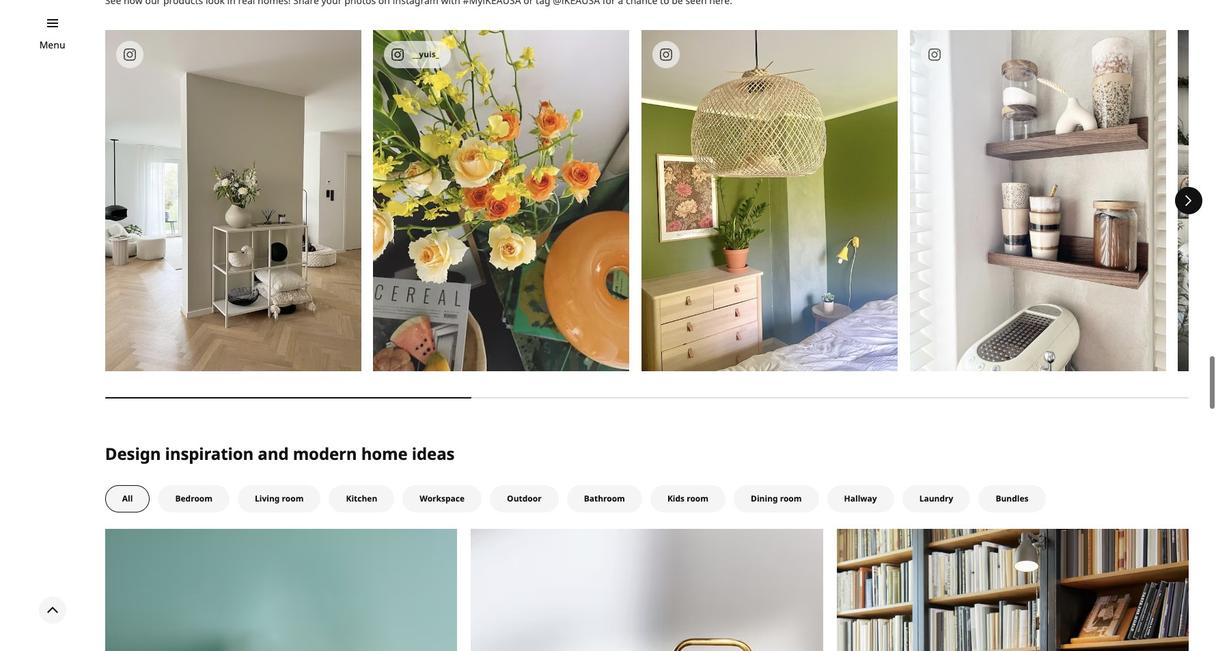 Task type: locate. For each thing, give the bounding box(es) containing it.
home
[[361, 443, 408, 465]]

workspace
[[420, 493, 465, 505]]

living room corner with white walls, ivory watering can with gold handle, placed on white wall shelf, shadows. image
[[471, 529, 823, 652]]

room
[[282, 493, 304, 505], [687, 493, 709, 505], [780, 493, 802, 505]]

hallway button
[[827, 486, 894, 513]]

bedroom button
[[158, 486, 230, 513]]

a birch effect hovsta frame in the bedroom image
[[642, 30, 898, 371]]

2 room from the left
[[687, 493, 709, 505]]

0 horizontal spatial room
[[282, 493, 304, 505]]

1 horizontal spatial room
[[687, 493, 709, 505]]

scrollbar
[[105, 388, 1189, 408]]

laundry
[[920, 493, 953, 505]]

kids room button
[[650, 486, 726, 513]]

bundles button
[[979, 486, 1046, 513]]

kids room
[[668, 493, 709, 505]]

design
[[105, 443, 161, 465]]

laundry button
[[902, 486, 971, 513]]

3 room from the left
[[780, 493, 802, 505]]

room right kids
[[687, 493, 709, 505]]

kitchen
[[346, 493, 377, 505]]

kids
[[668, 493, 685, 505]]

menu button
[[39, 38, 65, 53]]

2 horizontal spatial room
[[780, 493, 802, 505]]

menu
[[39, 38, 65, 51]]

room right dining
[[780, 493, 802, 505]]

1 room from the left
[[282, 493, 304, 505]]

outdoor
[[507, 493, 542, 505]]

kitchen button
[[329, 486, 394, 513]]

room for kids room
[[687, 493, 709, 505]]

room right living
[[282, 493, 304, 505]]

bundles
[[996, 493, 1029, 505]]

bathroom
[[584, 493, 625, 505]]

ideas
[[412, 443, 455, 465]]



Task type: describe. For each thing, give the bounding box(es) containing it.
outdoor button
[[490, 486, 559, 513]]

dining
[[751, 493, 778, 505]]

and
[[258, 443, 289, 465]]

hallway
[[844, 493, 877, 505]]

living room button
[[238, 486, 321, 513]]

a beige stensund door in the kitchen image
[[1178, 30, 1216, 371]]

living
[[255, 493, 280, 505]]

a white/glass vittsjö shelving unit in the hallway image
[[105, 30, 361, 371]]

a walnut effect mosslanda picture ledge in the kitchen image
[[910, 30, 1166, 371]]

modern
[[293, 443, 357, 465]]

all button
[[105, 486, 150, 513]]

laundry room featuring multiple rectangular växthus baskets placed next to other round växthus baskets. image
[[105, 529, 457, 652]]

design inspiration and modern home ideas
[[105, 443, 459, 465]]

workspace button
[[403, 486, 482, 513]]

bathroom button
[[567, 486, 642, 513]]

inspiration
[[165, 443, 254, 465]]

dining room
[[751, 493, 802, 505]]

room for living room
[[282, 493, 304, 505]]

bedroom
[[175, 493, 213, 505]]

dining room button
[[734, 486, 819, 513]]

all
[[122, 493, 133, 505]]

room for dining room
[[780, 493, 802, 505]]

an orange glass/round varmblixt led table/wall lamp image
[[373, 30, 630, 371]]

living room
[[255, 493, 304, 505]]

a round table with two, grey chairs is set in front of multiple bookcases with books on the shelves. image
[[837, 529, 1189, 652]]



Task type: vqa. For each thing, say whether or not it's contained in the screenshot.
$ in KALLAX / LAGKAPTEN Workstation, 71 5/8x70 1/2x71 5/8 " $ 361 . 98
no



